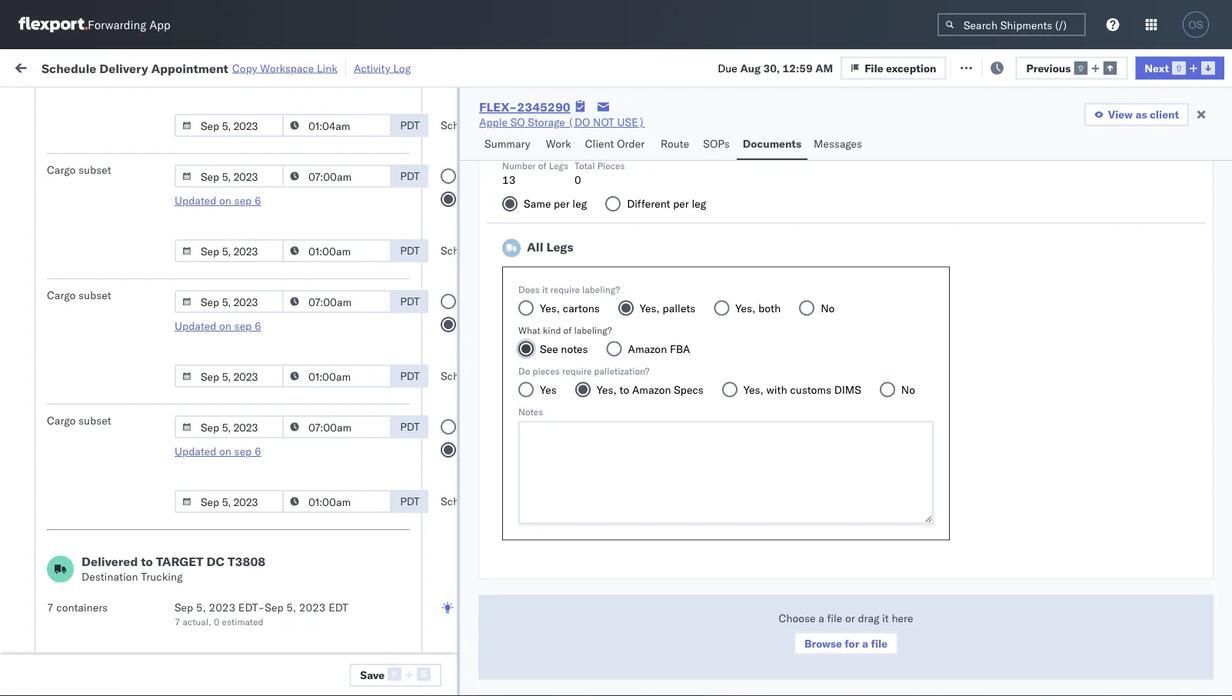 Task type: describe. For each thing, give the bounding box(es) containing it.
use) down suitsupply
[[809, 214, 837, 228]]

aug for apple
[[331, 587, 351, 600]]

2 vertical spatial 2345290
[[883, 587, 929, 600]]

2 updated on sep 6 button from the top
[[175, 319, 261, 333]]

am for 12:59 am mdt, jun 15, 2023
[[281, 350, 298, 363]]

jul
[[331, 113, 345, 126]]

vandelay for vandelay west
[[671, 282, 715, 295]]

mode
[[471, 126, 495, 137]]

1 on from the left
[[703, 350, 719, 363]]

use) up the west
[[709, 214, 737, 228]]

summary button
[[479, 130, 540, 160]]

flex-2345290 link
[[479, 99, 571, 115]]

what kind of labeling?
[[519, 325, 612, 336]]

7 air from the top
[[471, 587, 485, 600]]

0 vertical spatial aug
[[741, 61, 761, 74]]

0 vertical spatial clearance
[[119, 443, 169, 456]]

studio apparel
[[571, 248, 644, 262]]

5 air from the top
[[471, 417, 485, 431]]

pickup inside schedule pickup from los angeles international airport
[[84, 172, 117, 185]]

customs for the upload customs clearance documents link to the middle
[[73, 511, 116, 524]]

resize handle column header for "container numbers" button
[[1176, 119, 1194, 696]]

los up the amsterdam on the bottom left of page
[[145, 375, 162, 389]]

5 fcl from the top
[[505, 451, 525, 465]]

ca down 'barajas'
[[35, 323, 50, 336]]

mdt, for 12:59 am mdt, aug 30, 2023
[[301, 587, 328, 600]]

ca up schiphol,
[[35, 391, 50, 404]]

customs for the topmost the upload customs clearance documents link
[[73, 443, 116, 456]]

mst,
[[301, 316, 327, 329]]

flex- down "dims"
[[850, 417, 883, 431]]

0 horizontal spatial file
[[828, 611, 843, 625]]

1 shanghai from the top
[[948, 214, 994, 228]]

labeling? for see notes
[[574, 325, 612, 336]]

from inside confirm pickup from amsterdam airport schiphol, haarlemmermeer, netherlands
[[110, 409, 133, 422]]

documents for the upload customs clearance documents link to the middle
[[35, 526, 91, 539]]

lagerfeld
[[825, 417, 871, 431]]

mdt, for 12:00 am mdt, aug 19, 2023
[[301, 147, 328, 160]]

0 inside total pieces 0
[[575, 173, 581, 187]]

4 mmm d, yyyy text field from the top
[[175, 490, 284, 513]]

los down confirm pickup from los angeles, ca "button"
[[145, 307, 162, 321]]

2130383
[[883, 451, 929, 465]]

2 air from the top
[[471, 180, 485, 194]]

actual,
[[183, 616, 212, 628]]

yes, both
[[736, 301, 781, 315]]

route button
[[655, 130, 697, 160]]

0 vertical spatial amazon
[[628, 342, 667, 356]]

19,
[[354, 147, 370, 160]]

12:59 for 12:59 am mst, feb 28, 2023
[[248, 316, 278, 329]]

haarlemmermeer,
[[81, 424, 169, 438]]

sep up 1:00 am mdt, sep 11, 2023
[[331, 485, 350, 499]]

1 fcl from the top
[[505, 113, 525, 126]]

new
[[120, 612, 142, 626]]

10:58 am mdt, jul 26, 2023
[[248, 113, 394, 126]]

5 ocean fcl from the top
[[471, 451, 525, 465]]

6 fcl from the top
[[505, 519, 525, 533]]

different
[[627, 197, 671, 210]]

upload customs clearance documents for the upload customs clearance documents link to the middle
[[35, 511, 169, 539]]

cargo subset for mmm d, yyyy text field associated with second updated on sep 6 button from the bottom of the page
[[47, 289, 111, 302]]

flex- up for
[[850, 621, 883, 634]]

2 china from the top
[[1000, 451, 1029, 465]]

3 fcl from the top
[[505, 316, 525, 329]]

1 vertical spatial 2345290
[[883, 214, 929, 228]]

flex- down flex-2342348
[[850, 519, 883, 533]]

1 vertical spatial clearance
[[119, 511, 169, 524]]

10:58
[[248, 113, 278, 126]]

exception: missing bill of lading numbers link
[[32, 103, 231, 134]]

2 subset from the top
[[78, 289, 111, 302]]

1 -- : -- -- text field from the top
[[282, 114, 392, 137]]

pdt for 1st mmm d, yyyy text box from the bottom of the page
[[400, 369, 420, 383]]

1 integration test account - on ag from the left
[[571, 350, 737, 363]]

schedule inside schedule pickup from los angeles international airport
[[35, 172, 81, 185]]

previous button
[[1016, 56, 1128, 79]]

flex- down 'flex-2318555'
[[850, 214, 883, 228]]

ac ram
[[571, 180, 610, 194]]

3 subset from the top
[[78, 414, 111, 427]]

t3808
[[228, 554, 266, 569]]

delivered
[[82, 554, 138, 569]]

yes, for yes, cartons
[[540, 301, 560, 315]]

schedule delivery appointment copy workspace link
[[42, 60, 338, 76]]

leg for different per leg
[[692, 197, 707, 210]]

12:59 right due on the right of page
[[783, 61, 813, 74]]

destination
[[82, 570, 138, 584]]

schedule pickup from madrid– barajas airport, madrid, spain link
[[35, 239, 219, 270]]

forwarding app link
[[18, 17, 171, 32]]

1 vertical spatial legs
[[547, 239, 574, 254]]

2023 for 1:00 am mdt, sep 11, 2023
[[365, 519, 392, 533]]

total pieces 0
[[575, 160, 625, 187]]

8 fcl from the top
[[505, 621, 525, 634]]

number of legs 13
[[503, 160, 569, 187]]

of inside number of legs 13
[[538, 160, 547, 171]]

cargo subset for mmm d, yyyy text field associated with 3rd updated on sep 6 button from the bottom of the page
[[47, 163, 111, 177]]

1 vertical spatial upload customs clearance documents link
[[35, 510, 219, 541]]

scheduled for 3rd updated on sep 6 button from the bottom of the page
[[441, 244, 493, 257]]

flex-2345290 for schedule delivery appointment link corresponding to the bottommost schedule delivery appointment button
[[850, 587, 929, 600]]

of inside exception: missing bill of lading numbers
[[146, 104, 156, 118]]

schedule delivery appointment for schedule delivery appointment button to the middle schedule delivery appointment link
[[35, 349, 189, 362]]

schedule pickup from los angeles, ca for yantian
[[35, 375, 207, 404]]

as
[[1136, 108, 1148, 121]]

mdt, for 10:58 am mdt, jul 26, 2023
[[301, 113, 328, 126]]

airport inside schedule pickup from los angeles international airport
[[101, 187, 135, 201]]

shanghai, china for xiaoyu test client
[[948, 519, 1029, 533]]

7 fcl from the top
[[505, 553, 525, 566]]

os
[[1189, 19, 1204, 30]]

schiphol,
[[32, 424, 79, 438]]

route
[[661, 137, 690, 150]]

flex-2318555
[[850, 147, 929, 160]]

1 vertical spatial schedule delivery appointment button
[[35, 348, 189, 365]]

0 vertical spatial upload customs clearance documents link
[[35, 442, 219, 473]]

confirm for confirm pickup from new york, ny / newark, nj
[[17, 612, 56, 626]]

3 flexport demo consignee from the top
[[571, 384, 697, 397]]

-- : -- -- text field for mmm d, yyyy text field related to 1st updated on sep 6 button from the bottom
[[282, 490, 392, 513]]

sep up actual,
[[175, 601, 193, 614]]

actions
[[1187, 126, 1218, 137]]

use) up integration test account - swarovski
[[709, 587, 737, 600]]

fba
[[670, 342, 691, 356]]

3 updated on sep 6 button from the top
[[175, 445, 261, 458]]

0 vertical spatial upload customs clearance documents button
[[35, 510, 219, 542]]

upload for bottom the upload customs clearance documents link
[[17, 654, 52, 667]]

per for same
[[554, 197, 570, 210]]

updated on sep 6 for second updated on sep 6 button from the bottom of the page
[[175, 319, 261, 333]]

schedule pickup from madrid– barajas airport, madrid, spain
[[35, 240, 185, 269]]

1 -- : -- -- text field from the top
[[282, 290, 392, 313]]

6 ocean fcl from the top
[[471, 519, 525, 533]]

1 vertical spatial 30,
[[354, 587, 370, 600]]

schedule pickup from los angeles, ca link for yantian
[[35, 374, 219, 405]]

client inside 'button'
[[585, 137, 614, 150]]

not up the client order
[[593, 115, 615, 129]]

apple so storage (do not use) link
[[479, 115, 645, 130]]

documents for the topmost the upload customs clearance documents link
[[35, 458, 91, 472]]

flex- up drag
[[850, 587, 883, 600]]

schedule inside schedule pickup from madrid– barajas airport, madrid, spain
[[35, 240, 81, 253]]

copy workspace link button
[[232, 61, 338, 75]]

7 inside sep 5, 2023 edt - sep 5, 2023 edt 7 actual, 0 estimated
[[175, 616, 180, 628]]

2 on from the left
[[803, 350, 819, 363]]

barajas
[[35, 255, 72, 269]]

dims
[[835, 383, 862, 396]]

work
[[44, 56, 84, 77]]

cargo for 3rd updated on sep 6 button from the bottom of the page
[[47, 163, 76, 177]]

client inside button
[[571, 126, 596, 137]]

pickup inside "button"
[[59, 281, 92, 295]]

2 fcl from the top
[[505, 282, 525, 295]]

2 vertical spatial clearance
[[101, 654, 150, 667]]

madrid,
[[115, 255, 153, 269]]

0 vertical spatial flex-2345290
[[479, 99, 571, 115]]

2 shanghai, from the top
[[948, 451, 997, 465]]

1 subset from the top
[[78, 163, 111, 177]]

forwarding
[[88, 17, 146, 32]]

2342348
[[883, 485, 929, 499]]

both
[[759, 301, 781, 315]]

schedule pickup from los angeles, ca for --
[[35, 307, 207, 336]]

from up destination
[[120, 544, 142, 558]]

confirm pickup from new york, ny / newark, nj button
[[17, 611, 222, 644]]

customs
[[791, 383, 832, 396]]

import work
[[130, 60, 194, 73]]

26,
[[348, 113, 364, 126]]

shanghai, for xiaoyu test client
[[948, 519, 997, 533]]

proof
[[73, 484, 99, 498]]

1 horizontal spatial exception
[[992, 60, 1042, 73]]

flex- down "flex id" "button"
[[850, 147, 883, 160]]

7 ocean from the top
[[471, 519, 502, 533]]

flexport demo consignee for 26,
[[571, 113, 697, 126]]

for
[[845, 637, 860, 650]]

8 ocean from the top
[[471, 553, 502, 566]]

flex- down lagerfeld
[[850, 451, 883, 465]]

2 integration test account - on ag from the left
[[671, 350, 837, 363]]

2 shanghai, china from the top
[[948, 451, 1029, 465]]

sep for 3rd updated on sep 6 button from the bottom of the page
[[234, 194, 252, 207]]

28,
[[351, 316, 368, 329]]

file inside button
[[871, 637, 888, 650]]

2023 for 12:59 am mdt, jun 15, 2023
[[370, 350, 397, 363]]

2023 for 12:00 am mdt, aug 19, 2023
[[373, 147, 400, 160]]

1 edt from the left
[[238, 601, 258, 614]]

scheduled for 1st updated on sep 6 button from the bottom
[[441, 495, 493, 508]]

am up flex
[[816, 61, 834, 74]]

delivered to target dc t3808 destination trucking
[[82, 554, 266, 584]]

8 ocean fcl from the top
[[471, 621, 525, 634]]

confirm for confirm pickup from los angeles, ca
[[17, 281, 56, 295]]

delivery down forwarding app
[[99, 60, 148, 76]]

1 unknown from the top
[[248, 180, 296, 194]]

resize handle column header for mode button
[[545, 119, 563, 696]]

delivery for schedule delivery appointment button to the middle
[[84, 349, 123, 362]]

exception: missing bill of lading numbers
[[32, 104, 192, 133]]

3 resize handle column header from the left
[[445, 119, 463, 696]]

from down confirm pickup from los angeles, ca "button"
[[120, 307, 142, 321]]

upload customs clearance documents for bottom the upload customs clearance documents link
[[17, 654, 209, 667]]

5 unknown from the top
[[248, 553, 296, 566]]

3 demo from the top
[[614, 384, 643, 397]]

am for 12:59 am mdt, aug 30, 2023
[[281, 587, 298, 600]]

4 unknown from the top
[[248, 384, 296, 397]]

1 scheduled from the top
[[441, 119, 493, 132]]

integration for 15,
[[671, 350, 724, 363]]

updated on sep 6 for 3rd updated on sep 6 button from the bottom of the page
[[175, 194, 261, 207]]

not up choose at the right of page
[[785, 587, 806, 600]]

lcl for 12:59 am mdt, jun 15, 2023
[[505, 350, 524, 363]]

yes, for yes, both
[[736, 301, 756, 315]]

from up the amsterdam on the bottom left of page
[[120, 375, 142, 389]]

cartons
[[563, 301, 600, 315]]

per for different
[[673, 197, 689, 210]]

international for 12:59 am mdt, aug 30, 2023
[[1036, 587, 1099, 600]]

appointment for schedule delivery appointment link for schedule delivery appointment button to the top
[[123, 214, 186, 227]]

confirm pickup from new york, ny / newark, nj
[[17, 612, 196, 641]]

10 ocean from the top
[[471, 654, 502, 668]]

6 ocean from the top
[[471, 451, 502, 465]]

2 xiaoyu from the left
[[671, 519, 704, 533]]

3:59
[[248, 417, 271, 431]]

2023 for 12:59 am mst, feb 28, 2023
[[371, 316, 397, 329]]

4 ocean fcl from the top
[[471, 384, 525, 397]]

exception: missing bill of lading numbers button
[[32, 103, 231, 136]]

account left swarovski
[[750, 621, 791, 634]]

los inside schedule pickup from los angeles international airport
[[145, 172, 162, 185]]

confirm delivery link
[[35, 145, 117, 160]]

0 horizontal spatial file
[[865, 61, 884, 74]]

pdt for fourth mmm d, yyyy text field from the top of the page
[[400, 495, 420, 508]]

may
[[323, 417, 345, 431]]

schedule delivery appointment link for the bottommost schedule delivery appointment button
[[32, 585, 186, 601]]

mdt, for 3:59 pm mdt, may 9, 2023
[[293, 417, 320, 431]]

3 6 from the top
[[255, 445, 261, 458]]

pdt for third -- : -- -- text box from the top mmm d, yyyy text box
[[400, 244, 420, 257]]

5 ocean from the top
[[471, 384, 502, 397]]

1 updated on sep 6 button from the top
[[175, 194, 261, 207]]

sep down 12:59 am mdt, aug 30, 2023
[[265, 601, 284, 614]]

2248852
[[883, 621, 929, 634]]

6 air from the top
[[471, 485, 485, 499]]

2130497
[[883, 417, 929, 431]]

ca up 7 containers
[[35, 560, 50, 573]]

7 unknown from the top
[[248, 654, 296, 668]]

app
[[149, 17, 171, 32]]

yes, with customs dims
[[744, 383, 862, 396]]

international for 3:59 pm mdt, may 9, 2023
[[1036, 417, 1099, 431]]

nj
[[60, 628, 72, 641]]

10 resize handle column header from the left
[[1205, 119, 1224, 696]]

of right proof
[[102, 484, 112, 498]]

consignee button
[[663, 122, 802, 138]]

12:59 am mdt, sep 15, 2023
[[248, 485, 399, 499]]

pdt for mmm d, yyyy text field related to 1st updated on sep 6 button from the bottom
[[400, 420, 420, 434]]

los up "trucking" at the bottom of the page
[[145, 544, 162, 558]]

3 schedule pickup from los angeles, ca from the top
[[35, 544, 207, 573]]

not up integration test account - swarovski
[[685, 587, 706, 600]]

next button
[[1136, 56, 1225, 79]]

flex- up lagerfeld
[[850, 384, 883, 397]]

demo for 26,
[[614, 113, 643, 126]]

from inside confirm pickup from new york, ny / newark, nj
[[95, 612, 118, 626]]

Search Work text field
[[716, 55, 884, 78]]

due aug 30, 12:59 am
[[718, 61, 834, 74]]

amazon fba
[[628, 342, 691, 356]]

6 unknown from the top
[[248, 621, 296, 634]]

copy
[[232, 61, 257, 75]]

1 air from the top
[[471, 147, 485, 160]]

integration for 19,
[[671, 147, 724, 160]]

1 vertical spatial upload customs clearance documents button
[[17, 653, 209, 670]]

2 vertical spatial schedule delivery appointment button
[[32, 585, 186, 602]]

3 schedule pickup from los angeles, ca link from the top
[[35, 544, 219, 574]]

pickup inside schedule pickup from madrid– barajas airport, madrid, spain
[[84, 240, 117, 253]]

schedule pickup from los angeles, ca link for --
[[35, 307, 219, 337]]

airport,
[[75, 255, 112, 269]]

summary
[[485, 137, 531, 150]]

apparel
[[605, 248, 644, 262]]

activity log
[[354, 61, 411, 75]]

2 5, from the left
[[286, 601, 296, 614]]

bookings for yantian
[[671, 384, 716, 397]]

china for vandelay west
[[1000, 282, 1029, 295]]

save button
[[350, 664, 442, 687]]

1 horizontal spatial file
[[971, 60, 989, 73]]

container numbers
[[1102, 120, 1143, 144]]

all legs
[[527, 239, 574, 254]]

1 shanghai pudong international airport from the top
[[948, 214, 1136, 228]]

choose
[[779, 611, 816, 625]]

shanghai pudong international airport for 3:59 pm mdt, may 9, 2023
[[948, 417, 1136, 431]]

shanghai pudong international airport for 12:59 am mdt, aug 30, 2023
[[948, 587, 1136, 600]]

2 ag from the left
[[822, 350, 837, 363]]

flex- down flex-2130383
[[850, 485, 883, 499]]

yes
[[540, 383, 557, 396]]

7 ocean fcl from the top
[[471, 553, 525, 566]]

1 horizontal spatial file exception
[[971, 60, 1042, 73]]

trucking
[[141, 570, 183, 584]]

0 horizontal spatial file exception
[[865, 61, 937, 74]]

flex- up mode button
[[479, 99, 517, 115]]

snooze
[[417, 126, 447, 137]]

13
[[503, 173, 516, 187]]

of right kind
[[564, 325, 572, 336]]

2 -- : -- -- text field from the top
[[282, 165, 392, 188]]

3 mmm d, yyyy text field from the top
[[175, 365, 284, 388]]

vandelay for vandelay
[[571, 282, 615, 295]]

sep down 12:59 am mdt, sep 15, 2023
[[324, 519, 343, 533]]

1 horizontal spatial it
[[883, 611, 889, 625]]

no for yes, with customs dims
[[902, 383, 916, 396]]

studio
[[571, 248, 603, 262]]

1 vertical spatial amazon
[[632, 383, 671, 396]]

resize handle column header for "flex id" "button"
[[922, 119, 940, 696]]

netherlands
[[32, 440, 93, 453]]

flex-2345290 for schedule delivery appointment link for schedule delivery appointment button to the top
[[850, 214, 929, 228]]



Task type: vqa. For each thing, say whether or not it's contained in the screenshot.
1st Otter
no



Task type: locate. For each thing, give the bounding box(es) containing it.
upload customs clearance documents button up 'delivered'
[[35, 510, 219, 542]]

2 vandelay from the left
[[671, 282, 715, 295]]

airport inside confirm pickup from amsterdam airport schiphol, haarlemmermeer, netherlands
[[195, 409, 229, 422]]

4 fcl from the top
[[505, 384, 525, 397]]

-- : -- -- text field
[[282, 290, 392, 313], [282, 365, 392, 388], [282, 490, 392, 513]]

ocean lcl for 12:59 am mdt, jun 15, 2023
[[471, 350, 524, 363]]

0 horizontal spatial ag
[[722, 350, 737, 363]]

angeles
[[165, 172, 204, 185]]

resize handle column header
[[220, 119, 239, 696], [391, 119, 409, 696], [445, 119, 463, 696], [545, 119, 563, 696], [645, 119, 663, 696], [799, 119, 817, 696], [922, 119, 940, 696], [1076, 119, 1094, 696], [1176, 119, 1194, 696], [1205, 119, 1224, 696]]

consignee inside 'button'
[[671, 126, 715, 137]]

sep
[[234, 194, 252, 207], [234, 319, 252, 333], [234, 445, 252, 458]]

yes, for yes, with customs dims
[[744, 383, 764, 396]]

0 vertical spatial lcl
[[505, 350, 524, 363]]

0 vertical spatial updated on sep 6
[[175, 194, 261, 207]]

12:59 am mdt, aug 30, 2023
[[248, 587, 400, 600]]

numbers down container
[[1102, 132, 1140, 144]]

confirm inside confirm pickup from new york, ny / newark, nj
[[17, 612, 56, 626]]

1 vertical spatial lcl
[[505, 654, 524, 668]]

mmm d, yyyy text field up 4:00
[[175, 416, 284, 439]]

a right for
[[863, 637, 869, 650]]

1 vertical spatial demo
[[614, 316, 643, 329]]

2 mmm d, yyyy text field from the top
[[175, 239, 284, 262]]

2 vertical spatial flex-2345290
[[850, 587, 929, 600]]

2 cargo subset from the top
[[47, 289, 111, 302]]

jun
[[331, 350, 348, 363], [323, 451, 341, 465]]

1 vertical spatial subset
[[78, 289, 111, 302]]

2 vertical spatial flexport demo consignee
[[571, 384, 697, 397]]

do
[[519, 366, 531, 377]]

flex-1893088 button
[[825, 380, 933, 401], [825, 380, 933, 401]]

3 sep from the top
[[234, 445, 252, 458]]

confirm up schiphol,
[[32, 409, 72, 422]]

numbers down exception:
[[32, 120, 77, 133]]

2 cargo from the top
[[47, 289, 76, 302]]

1 horizontal spatial edt
[[329, 601, 349, 614]]

documents for bottom the upload customs clearance documents link
[[153, 654, 209, 667]]

schedule delivery appointment for schedule delivery appointment link for schedule delivery appointment button to the top
[[32, 214, 186, 227]]

1 vandelay from the left
[[571, 282, 615, 295]]

resize handle column header for "consignee" 'button'
[[799, 119, 817, 696]]

3 pudong from the top
[[997, 485, 1034, 499]]

am for 10:58 am mdt, jul 26, 2023
[[281, 113, 298, 126]]

0 vertical spatial customs
[[73, 443, 116, 456]]

0 vertical spatial shanghai, china
[[948, 282, 1029, 295]]

pudong for 12:59 am mdt, sep 15, 2023
[[997, 485, 1034, 499]]

use) up choose a file or drag it here
[[809, 587, 837, 600]]

0 vertical spatial demo
[[614, 113, 643, 126]]

work down the apple so storage (do not use) link
[[546, 137, 572, 150]]

mmm d, yyyy text field for 3rd updated on sep 6 button from the bottom of the page
[[175, 165, 284, 188]]

labeling? for yes, cartons
[[583, 284, 620, 295]]

schedule delivery appointment up schedule pickup from madrid– barajas airport, madrid, spain
[[32, 214, 186, 227]]

0 vertical spatial no
[[821, 301, 835, 315]]

1 shanghai, from the top
[[948, 282, 997, 295]]

1 vertical spatial schedule pickup from los angeles, ca
[[35, 375, 207, 404]]

browse for a file
[[805, 637, 888, 650]]

mmm d, yyyy text field for third -- : -- -- text box from the top
[[175, 239, 284, 262]]

os button
[[1179, 7, 1214, 42]]

delivery for schedule delivery appointment button to the top
[[81, 214, 120, 227]]

7 pdt from the top
[[400, 495, 420, 508]]

3 mmm d, yyyy text field from the top
[[175, 416, 284, 439]]

1 shanghai, china from the top
[[948, 282, 1029, 295]]

shanghai, up kaohsiung,
[[948, 282, 997, 295]]

1 horizontal spatial xiaoyu test client
[[671, 519, 759, 533]]

work inside button
[[546, 137, 572, 150]]

4 ocean from the top
[[471, 350, 502, 363]]

1 horizontal spatial numbers
[[1102, 132, 1140, 144]]

MMM D, YYYY text field
[[175, 165, 284, 188], [175, 290, 284, 313], [175, 416, 284, 439], [175, 490, 284, 513]]

upload proof of delivery
[[35, 484, 154, 498]]

updated for 3rd updated on sep 6 button from the bottom of the page
[[175, 194, 217, 207]]

lcl for unknown
[[505, 654, 524, 668]]

yes, left pallets
[[640, 301, 660, 315]]

1 vertical spatial 7
[[175, 616, 180, 628]]

account up specs on the right
[[650, 350, 691, 363]]

integration test account - on ag up with at the right of page
[[671, 350, 837, 363]]

1 horizontal spatial leg
[[692, 197, 707, 210]]

import
[[130, 60, 164, 73]]

mmm d, yyyy text field for 4th -- : -- -- text box from the bottom of the page
[[175, 114, 284, 137]]

upload customs clearance documents button
[[35, 510, 219, 542], [17, 653, 209, 670]]

customs for bottom the upload customs clearance documents link
[[55, 654, 98, 667]]

require for yes, cartons
[[551, 284, 580, 295]]

flexport. image
[[18, 17, 88, 32]]

1 vertical spatial 11,
[[346, 519, 363, 533]]

1 vertical spatial 0
[[214, 616, 220, 628]]

2 ocean lcl from the top
[[471, 654, 524, 668]]

account down "consignee" 'button'
[[750, 147, 791, 160]]

from
[[120, 172, 142, 185], [120, 240, 142, 253], [95, 281, 118, 295], [120, 307, 142, 321], [120, 375, 142, 389], [110, 409, 133, 422], [120, 544, 142, 558], [95, 612, 118, 626]]

flex-2318555 button
[[825, 143, 933, 164], [825, 143, 933, 164]]

2 unknown from the top
[[248, 248, 296, 262]]

delivery right proof
[[115, 484, 154, 498]]

2 6 from the top
[[255, 319, 261, 333]]

upload left proof
[[35, 484, 70, 498]]

pudong
[[997, 214, 1034, 228], [997, 417, 1034, 431], [997, 485, 1034, 499], [997, 587, 1034, 600]]

2 vertical spatial schedule pickup from los angeles, ca
[[35, 544, 207, 573]]

1 vertical spatial ocean lcl
[[471, 654, 524, 668]]

no for yes, both
[[821, 301, 835, 315]]

1 updated from the top
[[175, 194, 217, 207]]

yes, left with at the right of page
[[744, 383, 764, 396]]

flex-2345290 up mode button
[[479, 99, 571, 115]]

appointment for schedule delivery appointment button to the middle schedule delivery appointment link
[[126, 349, 189, 362]]

confirm down 'barajas'
[[17, 281, 56, 295]]

ca inside confirm pickup from los angeles, ca link
[[186, 281, 200, 295]]

numbers inside 'container numbers'
[[1102, 132, 1140, 144]]

am up sep 5, 2023 edt - sep 5, 2023 edt 7 actual, 0 estimated
[[281, 587, 298, 600]]

1 vertical spatial flexport
[[571, 316, 611, 329]]

(do
[[568, 115, 590, 129], [660, 214, 682, 228], [760, 214, 782, 228], [660, 587, 682, 600], [760, 587, 782, 600]]

0 vertical spatial 6
[[255, 194, 261, 207]]

1 horizontal spatial on
[[803, 350, 819, 363]]

resize handle column header for workitem button
[[220, 119, 239, 696]]

edt down 12:59 am mdt, aug 30, 2023
[[329, 601, 349, 614]]

to for target
[[141, 554, 153, 569]]

2 per from the left
[[673, 197, 689, 210]]

1 vertical spatial flexport demo consignee
[[571, 316, 697, 329]]

integration
[[671, 147, 724, 160], [571, 350, 624, 363], [671, 350, 724, 363], [671, 417, 724, 431], [671, 621, 724, 634]]

12:59 am mst, feb 28, 2023
[[248, 316, 397, 329]]

customs down upload proof of delivery
[[73, 511, 116, 524]]

2 vertical spatial schedule pickup from los angeles, ca link
[[35, 544, 219, 574]]

1 vertical spatial updated on sep 6 button
[[175, 319, 261, 333]]

yantian
[[948, 384, 984, 397]]

account for 15,
[[750, 350, 791, 363]]

schedule delivery appointment link for schedule delivery appointment button to the middle
[[35, 348, 189, 364]]

storage
[[528, 115, 565, 129], [620, 214, 657, 228], [720, 214, 757, 228], [620, 587, 657, 600], [720, 587, 757, 600]]

amsterdam
[[136, 409, 192, 422]]

0 vertical spatial updated
[[175, 194, 217, 207]]

1 schedule pickup from los angeles, ca from the top
[[35, 307, 207, 336]]

1 6 from the top
[[255, 194, 261, 207]]

amazon down palletization?
[[632, 383, 671, 396]]

does
[[519, 284, 540, 295]]

upload customs clearance documents down confirm pickup from new york, ny / newark, nj button
[[17, 654, 209, 667]]

0 horizontal spatial work
[[167, 60, 194, 73]]

0 vertical spatial a
[[819, 611, 825, 625]]

1 horizontal spatial 7
[[175, 616, 180, 628]]

yes, for yes, pallets
[[640, 301, 660, 315]]

my work
[[15, 56, 84, 77]]

file exception down search shipments (/) text box
[[971, 60, 1042, 73]]

labeling?
[[583, 284, 620, 295], [574, 325, 612, 336]]

deadline button
[[240, 122, 394, 138]]

4 -- : -- -- text field from the top
[[282, 416, 392, 439]]

0 horizontal spatial exception
[[887, 61, 937, 74]]

1 horizontal spatial per
[[673, 197, 689, 210]]

2 vertical spatial shanghai,
[[948, 519, 997, 533]]

12:59 for 12:59 am mdt, aug 30, 2023
[[248, 587, 278, 600]]

from inside schedule pickup from madrid– barajas airport, madrid, spain
[[120, 240, 142, 253]]

-- : -- -- text field up 1:00 am mdt, sep 11, 2023
[[282, 490, 392, 513]]

1 horizontal spatial a
[[863, 637, 869, 650]]

confirm for confirm pickup from amsterdam airport schiphol, haarlemmermeer, netherlands
[[32, 409, 72, 422]]

15, up 1:00 am mdt, sep 11, 2023
[[353, 485, 369, 499]]

workitem button
[[9, 122, 223, 138]]

next
[[1145, 61, 1170, 74]]

documents right sops button
[[743, 137, 802, 150]]

2 leg from the left
[[692, 197, 707, 210]]

2318555
[[883, 147, 929, 160]]

delivery down destination
[[81, 586, 120, 599]]

estimated
[[222, 616, 264, 628]]

legs left total
[[549, 160, 569, 171]]

pdt for 4th -- : -- -- text box from the bottom of the page's mmm d, yyyy text box
[[400, 119, 420, 132]]

mdt, down '4:00 pm mdt, jun 11, 2023'
[[301, 485, 328, 499]]

shanghai, for vandelay west
[[948, 282, 997, 295]]

2023 for 4:00 pm mdt, jun 11, 2023
[[363, 451, 389, 465]]

no up 2130497
[[902, 383, 916, 396]]

file exception up "flex id" "button"
[[865, 61, 937, 74]]

leg down the ac
[[573, 197, 587, 210]]

2023 for 3:59 pm mdt, may 9, 2023
[[360, 417, 387, 431]]

upload customs clearance documents button down confirm pickup from new york, ny / newark, nj button
[[17, 653, 209, 670]]

4 pdt from the top
[[400, 295, 420, 308]]

1 vertical spatial bookings test consignee
[[671, 384, 794, 397]]

cargo subset up netherlands
[[47, 414, 111, 427]]

4 resize handle column header from the left
[[545, 119, 563, 696]]

4 pudong from the top
[[997, 587, 1034, 600]]

-- : -- -- text field up feb
[[282, 290, 392, 313]]

1 sep from the top
[[234, 194, 252, 207]]

12:59 left mst,
[[248, 316, 278, 329]]

1 ocean fcl from the top
[[471, 113, 525, 126]]

1 vertical spatial file
[[871, 637, 888, 650]]

require up "yes, cartons"
[[551, 284, 580, 295]]

-- : -- -- text field down 12:59 am mdt, jun 15, 2023 in the left of the page
[[282, 365, 392, 388]]

delivery inside confirm delivery link
[[78, 146, 117, 159]]

from up the haarlemmermeer,
[[110, 409, 133, 422]]

mdt, down 3:59 pm mdt, may 9, 2023
[[293, 451, 320, 465]]

yes, down palletization?
[[597, 383, 617, 396]]

flex-2318886
[[850, 519, 929, 533]]

delivery for the bottommost schedule delivery appointment button
[[81, 586, 120, 599]]

pickup inside confirm pickup from new york, ny / newark, nj
[[59, 612, 92, 626]]

205 on track
[[353, 60, 416, 73]]

international inside schedule pickup from los angeles international airport
[[35, 187, 98, 201]]

6 down 12:00
[[255, 194, 261, 207]]

exception up "flex id" "button"
[[887, 61, 937, 74]]

-- : -- -- text field for mmm d, yyyy text field associated with second updated on sep 6 button from the bottom of the page
[[282, 365, 392, 388]]

require for yes
[[563, 366, 592, 377]]

leg for same per leg
[[573, 197, 587, 210]]

confirm pickup from new york, ny / newark, nj link
[[17, 611, 222, 642]]

pm right 3:59 on the bottom left
[[274, 417, 291, 431]]

1 cargo from the top
[[47, 163, 76, 177]]

0 vertical spatial 11,
[[343, 451, 360, 465]]

2 edt from the left
[[329, 601, 349, 614]]

1 vertical spatial cargo subset
[[47, 289, 111, 302]]

choose a file or drag it here
[[779, 611, 914, 625]]

0 inside sep 5, 2023 edt - sep 5, 2023 edt 7 actual, 0 estimated
[[214, 616, 220, 628]]

total
[[575, 160, 595, 171]]

0 vertical spatial upload customs clearance documents
[[35, 443, 169, 472]]

MMM D, YYYY text field
[[175, 114, 284, 137], [175, 239, 284, 262], [175, 365, 284, 388]]

upload customs clearance documents link
[[35, 442, 219, 473], [35, 510, 219, 541], [17, 653, 209, 668]]

mdt, down mst,
[[301, 350, 328, 363]]

aug for integration
[[331, 147, 351, 160]]

flexport for 28,
[[571, 316, 611, 329]]

2 ocean fcl from the top
[[471, 282, 525, 295]]

1 pdt from the top
[[400, 119, 420, 132]]

1 vertical spatial schedule delivery appointment
[[35, 349, 189, 362]]

work inside button
[[167, 60, 194, 73]]

updated down spain
[[175, 319, 217, 333]]

2 vertical spatial 6
[[255, 445, 261, 458]]

integration test account - on ag up yes, to amazon specs
[[571, 350, 737, 363]]

Search Shipments (/) text field
[[938, 13, 1087, 36]]

shanghai for 3:59 pm mdt, may 9, 2023
[[948, 417, 994, 431]]

0 vertical spatial schedule delivery appointment button
[[32, 213, 186, 230]]

sep
[[331, 485, 350, 499], [324, 519, 343, 533], [175, 601, 193, 614], [265, 601, 284, 614]]

3 updated from the top
[[175, 445, 217, 458]]

2023 for 12:59 am mdt, sep 15, 2023
[[372, 485, 399, 499]]

1 vertical spatial customs
[[73, 511, 116, 524]]

not down 'different per leg'
[[685, 214, 706, 228]]

3 flexport from the top
[[571, 384, 611, 397]]

file exception button
[[947, 55, 1052, 78], [947, 55, 1052, 78], [841, 56, 947, 79], [841, 56, 947, 79]]

integration test account - suitsupply
[[671, 147, 855, 160]]

shanghai pudong international airport for 12:59 am mdt, sep 15, 2023
[[948, 485, 1136, 499]]

delivery down confirm pickup from los angeles, ca "button"
[[84, 349, 123, 362]]

pdt for mmm d, yyyy text field associated with 3rd updated on sep 6 button from the bottom of the page
[[400, 169, 420, 183]]

1 vertical spatial mmm d, yyyy text field
[[175, 239, 284, 262]]

0 horizontal spatial numbers
[[32, 120, 77, 133]]

all
[[527, 239, 544, 254]]

2023 for 10:58 am mdt, jul 26, 2023
[[367, 113, 394, 126]]

1 ag from the left
[[722, 350, 737, 363]]

2 mmm d, yyyy text field from the top
[[175, 290, 284, 313]]

of right number at the top of the page
[[538, 160, 547, 171]]

4 scheduled from the top
[[441, 495, 493, 508]]

work right import
[[167, 60, 194, 73]]

require
[[551, 284, 580, 295], [563, 366, 592, 377]]

2 flexport from the top
[[571, 316, 611, 329]]

account for 9,
[[750, 417, 791, 431]]

from left "new"
[[95, 612, 118, 626]]

1 horizontal spatial ag
[[822, 350, 837, 363]]

1 xiaoyu from the left
[[571, 519, 604, 533]]

7 resize handle column header from the left
[[922, 119, 940, 696]]

0 vertical spatial 0
[[575, 173, 581, 187]]

notes
[[561, 342, 588, 356]]

15, for jun
[[351, 350, 368, 363]]

china for xiaoyu test client
[[1000, 519, 1029, 533]]

mmm d, yyyy text field for second updated on sep 6 button from the bottom of the page
[[175, 290, 284, 313]]

different per leg
[[627, 197, 707, 210]]

cargo subset for mmm d, yyyy text field related to 1st updated on sep 6 button from the bottom
[[47, 414, 111, 427]]

2 scheduled from the top
[[441, 244, 493, 257]]

0 horizontal spatial 5,
[[196, 601, 206, 614]]

require down notes on the left
[[563, 366, 592, 377]]

2 flexport demo consignee from the top
[[571, 316, 697, 329]]

1 vertical spatial updated
[[175, 319, 217, 333]]

pickup inside confirm pickup from amsterdam airport schiphol, haarlemmermeer, netherlands
[[74, 409, 108, 422]]

2345290
[[517, 99, 571, 115], [883, 214, 929, 228], [883, 587, 929, 600]]

demo down palletization?
[[614, 384, 643, 397]]

- inside sep 5, 2023 edt - sep 5, 2023 edt 7 actual, 0 estimated
[[258, 601, 265, 614]]

1 vertical spatial 6
[[255, 319, 261, 333]]

2318886
[[883, 519, 929, 533]]

2 shanghai from the top
[[948, 417, 994, 431]]

upload for the topmost the upload customs clearance documents link
[[35, 443, 70, 456]]

leg right 'different'
[[692, 197, 707, 210]]

upload for the upload customs clearance documents link to the middle
[[35, 511, 70, 524]]

flex-2345290 up here
[[850, 587, 929, 600]]

1 vertical spatial schedule delivery appointment link
[[35, 348, 189, 364]]

updated on sep 6 for 1st updated on sep 6 button from the bottom
[[175, 445, 261, 458]]

west
[[718, 282, 743, 295]]

dc
[[207, 554, 225, 569]]

1 vertical spatial flex-2345290
[[850, 214, 929, 228]]

cargo for 1st updated on sep 6 button from the bottom
[[47, 414, 76, 427]]

link
[[317, 61, 338, 75]]

bookings down pallets
[[671, 316, 716, 329]]

0 horizontal spatial a
[[819, 611, 825, 625]]

use) inside the apple so storage (do not use) link
[[618, 115, 645, 129]]

2 ocean from the top
[[471, 282, 502, 295]]

0 horizontal spatial it
[[543, 284, 548, 295]]

international
[[35, 187, 98, 201], [1036, 214, 1099, 228], [1036, 417, 1099, 431], [1036, 485, 1099, 499], [1036, 587, 1099, 600]]

ocean lcl
[[471, 350, 524, 363], [471, 654, 524, 668]]

schedule delivery appointment link for schedule delivery appointment button to the top
[[32, 213, 186, 228]]

messages
[[814, 137, 863, 150]]

0 vertical spatial require
[[551, 284, 580, 295]]

1 bookings from the top
[[671, 316, 716, 329]]

of
[[146, 104, 156, 118], [538, 160, 547, 171], [564, 325, 572, 336], [102, 484, 112, 498]]

3 -- : -- -- text field from the top
[[282, 239, 392, 262]]

1 pudong from the top
[[997, 214, 1034, 228]]

flexport demo consignee for 28,
[[571, 316, 697, 329]]

mdt, for 1:00 am mdt, sep 11, 2023
[[294, 519, 321, 533]]

a
[[819, 611, 825, 625], [863, 637, 869, 650]]

integration test account - on ag
[[571, 350, 737, 363], [671, 350, 837, 363]]

2 xiaoyu test client from the left
[[671, 519, 759, 533]]

4 air from the top
[[471, 248, 485, 262]]

1 ocean lcl from the top
[[471, 350, 524, 363]]

mdt, for 12:59 am mdt, jun 15, 2023
[[301, 350, 328, 363]]

1 ocean from the top
[[471, 113, 502, 126]]

angeles, inside "button"
[[140, 281, 183, 295]]

5, right /
[[196, 601, 206, 614]]

2 updated on sep 6 from the top
[[175, 319, 261, 333]]

updated on sep 6
[[175, 194, 261, 207], [175, 319, 261, 333], [175, 445, 261, 458]]

xiaoyu test client
[[571, 519, 659, 533], [671, 519, 759, 533]]

of right bill
[[146, 104, 156, 118]]

confirm
[[35, 146, 75, 159], [17, 281, 56, 295], [32, 409, 72, 422], [17, 612, 56, 626]]

ag
[[722, 350, 737, 363], [822, 350, 837, 363]]

1 vertical spatial upload customs clearance documents
[[35, 511, 169, 539]]

pdt for mmm d, yyyy text field associated with second updated on sep 6 button from the bottom of the page
[[400, 295, 420, 308]]

los left angeles
[[145, 172, 162, 185]]

3 shanghai pudong international airport from the top
[[948, 485, 1136, 499]]

2 vertical spatial schedule delivery appointment
[[32, 586, 186, 599]]

documents inside button
[[743, 137, 802, 150]]

mdt, for 4:00 pm mdt, jun 11, 2023
[[293, 451, 320, 465]]

upload customs clearance documents down upload proof of delivery
[[35, 511, 169, 539]]

yes, for yes, to amazon specs
[[597, 383, 617, 396]]

6 pdt from the top
[[400, 420, 420, 434]]

1 xiaoyu test client from the left
[[571, 519, 659, 533]]

0 vertical spatial ocean lcl
[[471, 350, 524, 363]]

no right both
[[821, 301, 835, 315]]

2 vertical spatial customs
[[55, 654, 98, 667]]

3:59 pm mdt, may 9, 2023
[[248, 417, 387, 431]]

0 vertical spatial bookings
[[671, 316, 716, 329]]

file down 'flex-2248852'
[[871, 637, 888, 650]]

confirm inside confirm pickup from amsterdam airport schiphol, haarlemmermeer, netherlands
[[32, 409, 72, 422]]

1 schedule pickup from los angeles, ca link from the top
[[35, 307, 219, 337]]

shanghai pudong international airport
[[948, 214, 1136, 228], [948, 417, 1136, 431], [948, 485, 1136, 499], [948, 587, 1136, 600]]

to inside delivered to target dc t3808 destination trucking
[[141, 554, 153, 569]]

browse
[[805, 637, 843, 650]]

12:59 for 12:59 am mdt, sep 15, 2023
[[248, 485, 278, 499]]

jun down may
[[323, 451, 341, 465]]

am right "1:00" on the bottom left of the page
[[274, 519, 292, 533]]

2 vertical spatial updated on sep 6
[[175, 445, 261, 458]]

2345290 up work button
[[517, 99, 571, 115]]

9 ocean from the top
[[471, 621, 502, 634]]

2 -- : -- -- text field from the top
[[282, 365, 392, 388]]

karl
[[803, 417, 823, 431]]

0 vertical spatial file
[[828, 611, 843, 625]]

3 unknown from the top
[[248, 282, 296, 295]]

flex-
[[479, 99, 517, 115], [850, 147, 883, 160], [850, 214, 883, 228], [850, 384, 883, 397], [850, 417, 883, 431], [850, 451, 883, 465], [850, 485, 883, 499], [850, 519, 883, 533], [850, 587, 883, 600], [850, 621, 883, 634], [850, 654, 883, 668]]

account down with at the right of page
[[750, 417, 791, 431]]

vandelay up cartons
[[571, 282, 615, 295]]

labeling? down cartons
[[574, 325, 612, 336]]

flexport for 26,
[[571, 113, 611, 126]]

1 vertical spatial shanghai, china
[[948, 451, 1029, 465]]

client order
[[585, 137, 645, 150]]

0 vertical spatial jun
[[331, 350, 348, 363]]

jun for 11,
[[323, 451, 341, 465]]

it
[[543, 284, 548, 295], [883, 611, 889, 625]]

0 vertical spatial mmm d, yyyy text field
[[175, 114, 284, 137]]

1 vertical spatial require
[[563, 366, 592, 377]]

0 vertical spatial sep
[[234, 194, 252, 207]]

ny
[[172, 612, 186, 626]]

name
[[598, 126, 623, 137]]

3 shanghai, china from the top
[[948, 519, 1029, 533]]

flex- down for
[[850, 654, 883, 668]]

flexport demo consignee up the amazon fba
[[571, 316, 697, 329]]

los inside "button"
[[120, 281, 138, 295]]

2 pm from the top
[[274, 451, 291, 465]]

from inside schedule pickup from los angeles international airport
[[120, 172, 142, 185]]

scheduled for second updated on sep 6 button from the bottom of the page
[[441, 369, 493, 383]]

0 vertical spatial 15,
[[351, 350, 368, 363]]

updated down angeles
[[175, 194, 217, 207]]

customs down the haarlemmermeer,
[[73, 443, 116, 456]]

1 vertical spatial to
[[141, 554, 153, 569]]

2 updated from the top
[[175, 319, 217, 333]]

1 resize handle column header from the left
[[220, 119, 239, 696]]

integration for 9,
[[671, 417, 724, 431]]

schedule delivery appointment link down destination
[[32, 585, 186, 601]]

xiaoyu
[[571, 519, 604, 533], [671, 519, 704, 533]]

pudong for 12:59 am mdt, aug 30, 2023
[[997, 587, 1034, 600]]

flex-2342348
[[850, 485, 929, 499]]

11, for jun
[[343, 451, 360, 465]]

2 vertical spatial sep
[[234, 445, 252, 458]]

tghu6680920
[[1102, 112, 1178, 126]]

0 horizontal spatial leg
[[573, 197, 587, 210]]

legs inside number of legs 13
[[549, 160, 569, 171]]

numbers inside exception: missing bill of lading numbers
[[32, 120, 77, 133]]

2 vertical spatial upload customs clearance documents link
[[17, 653, 209, 668]]

1 bookings test consignee from the top
[[671, 316, 794, 329]]

schedule delivery appointment for schedule delivery appointment link corresponding to the bottommost schedule delivery appointment button
[[32, 586, 186, 599]]

6 left mst,
[[255, 319, 261, 333]]

2 demo from the top
[[614, 316, 643, 329]]

0 horizontal spatial on
[[703, 350, 719, 363]]

1 vertical spatial bookings
[[671, 384, 716, 397]]

demo for 28,
[[614, 316, 643, 329]]

a inside button
[[863, 637, 869, 650]]

3 updated on sep 6 from the top
[[175, 445, 261, 458]]

2 vertical spatial china
[[1000, 519, 1029, 533]]

mmm d, yyyy text field for 1st updated on sep 6 button from the bottom
[[175, 416, 284, 439]]

missing
[[87, 104, 125, 118]]

3 ocean fcl from the top
[[471, 316, 525, 329]]

confirm pickup from los angeles, ca
[[17, 281, 200, 295]]

0 vertical spatial schedule delivery appointment
[[32, 214, 186, 227]]

demo up the amazon fba
[[614, 316, 643, 329]]

2 resize handle column header from the left
[[391, 119, 409, 696]]

shanghai, right 2318886
[[948, 519, 997, 533]]

3 air from the top
[[471, 214, 485, 228]]

confirm pickup from los angeles, ca button
[[17, 280, 200, 297]]

1893088
[[883, 384, 929, 397]]

2 vertical spatial subset
[[78, 414, 111, 427]]

4:00 pm mdt, jun 11, 2023
[[248, 451, 389, 465]]

mmm d, yyyy text field down spain
[[175, 290, 284, 313]]

2345290 down 2318555
[[883, 214, 929, 228]]

from inside "button"
[[95, 281, 118, 295]]

0 vertical spatial pm
[[274, 417, 291, 431]]

resize handle column header for client name button
[[645, 119, 663, 696]]

2 pudong from the top
[[997, 417, 1034, 431]]

1 5, from the left
[[196, 601, 206, 614]]

exception:
[[32, 104, 84, 118]]

None text field
[[519, 421, 934, 524]]

0 vertical spatial schedule pickup from los angeles, ca link
[[35, 307, 219, 337]]

7 left /
[[175, 616, 180, 628]]

1 vertical spatial aug
[[331, 147, 351, 160]]

clearance down confirm pickup from new york, ny / newark, nj button
[[101, 654, 150, 667]]

4 shanghai pudong international airport from the top
[[948, 587, 1136, 600]]

flex-2248852
[[850, 621, 929, 634]]

use)
[[618, 115, 645, 129], [709, 214, 737, 228], [809, 214, 837, 228], [709, 587, 737, 600], [809, 587, 837, 600]]

not down integration test account - suitsupply at top
[[785, 214, 806, 228]]

0 right actual,
[[214, 616, 220, 628]]

0 vertical spatial 2345290
[[517, 99, 571, 115]]

client order button
[[579, 130, 655, 160]]

delivery for confirm delivery button
[[78, 146, 117, 159]]

am for 12:59 am mdt, sep 15, 2023
[[281, 485, 298, 499]]

3 shanghai, from the top
[[948, 519, 997, 533]]

flex-2130383 button
[[825, 447, 933, 469], [825, 447, 933, 469]]

it right does at the top of the page
[[543, 284, 548, 295]]

0 vertical spatial china
[[1000, 282, 1029, 295]]

confirm inside "button"
[[17, 281, 56, 295]]

3 ocean from the top
[[471, 316, 502, 329]]

delivery
[[99, 60, 148, 76], [78, 146, 117, 159], [81, 214, 120, 227], [84, 349, 123, 362], [115, 484, 154, 498], [81, 586, 120, 599]]

3 shanghai from the top
[[948, 485, 994, 499]]

1 leg from the left
[[573, 197, 587, 210]]

pudong for 3:59 pm mdt, may 9, 2023
[[997, 417, 1034, 431]]

track
[[391, 60, 416, 73]]

flexport up the client order
[[571, 113, 611, 126]]

0 vertical spatial bookings test consignee
[[671, 316, 794, 329]]

8 resize handle column header from the left
[[1076, 119, 1094, 696]]

2 vertical spatial updated on sep 6 button
[[175, 445, 261, 458]]

pm for 3:59
[[274, 417, 291, 431]]

flex-2345290 button
[[825, 210, 933, 232], [825, 210, 933, 232], [825, 583, 933, 604], [825, 583, 933, 604]]

0 vertical spatial 7
[[47, 601, 54, 614]]

1 flexport demo consignee from the top
[[571, 113, 697, 126]]

mdt, left jul
[[301, 113, 328, 126]]

2 vertical spatial mmm d, yyyy text field
[[175, 365, 284, 388]]

see notes
[[540, 342, 588, 356]]

2 vertical spatial flexport
[[571, 384, 611, 397]]

2 vertical spatial aug
[[331, 587, 351, 600]]

0 vertical spatial 30,
[[764, 61, 780, 74]]

sep for second updated on sep 6 button from the bottom of the page
[[234, 319, 252, 333]]

-- : -- -- text field
[[282, 114, 392, 137], [282, 165, 392, 188], [282, 239, 392, 262], [282, 416, 392, 439]]

mmm d, yyyy text field up "1:00" on the bottom left of the page
[[175, 490, 284, 513]]



